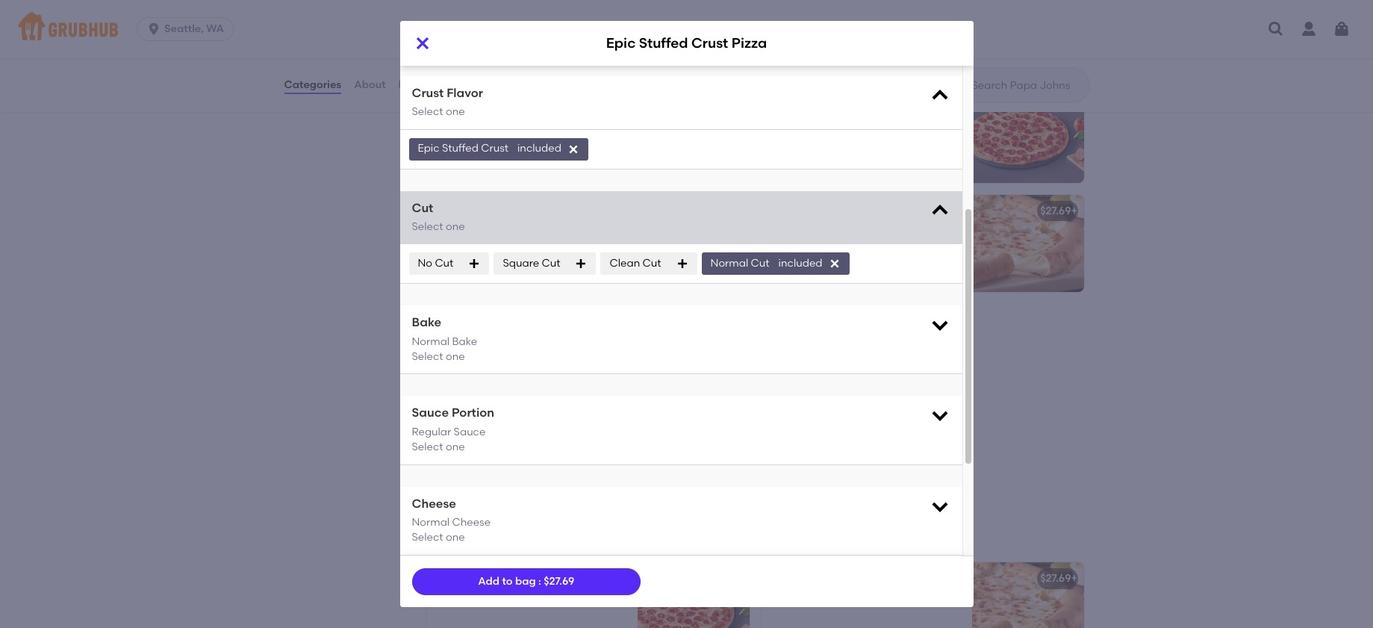 Task type: describe. For each thing, give the bounding box(es) containing it.
selection
[[499, 528, 572, 546]]

$19.29
[[1041, 96, 1071, 108]]

about button
[[353, 58, 387, 112]]

square
[[503, 257, 539, 270]]

super hawaiian pizza
[[436, 96, 547, 108]]

one inside the sauce portion regular sauce select one
[[446, 441, 465, 454]]

pizza for second shaq-a-roni pizza "button" from the top
[[503, 572, 530, 585]]

shaq-a-roni pizza for shaq-a-roni pizza image to the bottom
[[436, 572, 530, 585]]

14 inch epic stuffed crust pizza image
[[415, 0, 463, 39]]

reviews button
[[398, 58, 441, 112]]

categories button
[[283, 58, 342, 112]]

featured selection
[[424, 528, 572, 546]]

0 vertical spatial epic stuffed crust pizza image
[[972, 195, 1084, 292]]

select inside bake normal bake select one
[[412, 350, 443, 363]]

2 vertical spatial shaq-a-roni pizza image
[[638, 563, 750, 628]]

cut inside "cut select one"
[[412, 201, 434, 215]]

one inside cheese normal cheese select one
[[446, 531, 465, 544]]

epic inside button
[[434, 414, 457, 427]]

cut for square cut
[[542, 257, 561, 270]]

seattle, wa button
[[137, 17, 240, 41]]

select inside cheese normal cheese select one
[[412, 531, 443, 544]]

cheese normal cheese select one
[[412, 496, 491, 544]]

epic stuffed crust pizza inside button
[[434, 414, 556, 427]]

1 vertical spatial bake
[[452, 335, 477, 348]]

svg image inside main navigation navigation
[[1333, 20, 1351, 38]]

super hawaiian pizza image
[[638, 86, 750, 183]]

1 vertical spatial stuffed
[[442, 142, 479, 155]]

less
[[761, 308, 780, 320]]

portion
[[452, 406, 495, 420]]

pizza for epic stuffed crust pizza button
[[529, 414, 556, 427]]

$27.69 for epic stuffed crust pizza image to the bottom
[[1041, 572, 1071, 585]]

0 vertical spatial shaq-a-roni pizza image
[[972, 86, 1084, 183]]

1 vertical spatial shaq-a-roni pizza image
[[638, 195, 750, 292]]

show less button
[[421, 298, 1090, 331]]

featured
[[424, 528, 495, 546]]

regular
[[412, 426, 451, 438]]

shaq- for the middle shaq-a-roni pizza image
[[436, 205, 467, 217]]

0 vertical spatial sauce
[[412, 406, 449, 420]]

0 vertical spatial cheese
[[412, 496, 456, 511]]

to
[[502, 575, 513, 588]]

no cut
[[418, 257, 454, 270]]

best sellers
[[424, 356, 514, 374]]

square cut
[[503, 257, 561, 270]]

+$27.69 button
[[400, 0, 962, 54]]

$27.69 for epic stuffed crust pizza image to the top
[[1041, 205, 1071, 217]]

pizza for first shaq-a-roni pizza "button" from the top of the page
[[503, 205, 530, 217]]

select inside the crust flavor select one
[[412, 105, 443, 118]]

bag
[[515, 575, 536, 588]]

1 vertical spatial sauce
[[454, 426, 486, 438]]

:
[[539, 575, 541, 588]]

1 shaq-a-roni pizza button from the top
[[427, 195, 750, 292]]

stuffed inside button
[[459, 414, 496, 427]]

+ for epic stuffed crust pizza image to the top
[[1071, 205, 1078, 217]]

1 vertical spatial epic stuffed crust pizza image
[[639, 401, 751, 498]]

sellers
[[462, 356, 514, 374]]

2 $27.69 + from the top
[[1041, 572, 1078, 585]]

+ for epic stuffed crust pizza image to the bottom
[[1071, 572, 1078, 585]]

seattle,
[[164, 22, 204, 35]]

the works pizza image
[[972, 0, 1084, 74]]

included for epic stuffed crust
[[518, 142, 562, 155]]

pizza inside button
[[520, 96, 547, 108]]

categories
[[284, 78, 341, 91]]

shaq-a-roni pizza for the middle shaq-a-roni pizza image
[[436, 205, 530, 217]]

1 roni from the top
[[478, 205, 501, 217]]

hawaiian
[[468, 96, 518, 108]]



Task type: vqa. For each thing, say whether or not it's contained in the screenshot.
1st the + from the top of the page
yes



Task type: locate. For each thing, give the bounding box(es) containing it.
cut for clean cut
[[643, 257, 661, 270]]

select
[[412, 105, 443, 118], [412, 220, 443, 233], [412, 350, 443, 363], [412, 441, 443, 454], [412, 531, 443, 544]]

epic
[[606, 35, 636, 52], [418, 142, 440, 155], [434, 414, 457, 427]]

select inside "cut select one"
[[412, 220, 443, 233]]

main navigation navigation
[[0, 0, 1374, 58]]

1 one from the top
[[446, 105, 465, 118]]

cut for normal cut
[[751, 257, 770, 270]]

1 vertical spatial cheese
[[452, 516, 491, 529]]

show less
[[731, 308, 780, 320]]

one
[[446, 105, 465, 118], [446, 220, 465, 233], [446, 350, 465, 363], [446, 441, 465, 454], [446, 531, 465, 544]]

2 roni from the top
[[478, 572, 501, 585]]

clean cut
[[610, 257, 661, 270]]

epic stuffed crust pizza
[[606, 35, 767, 52], [434, 414, 556, 427]]

+ for the top shaq-a-roni pizza image
[[1071, 96, 1078, 108]]

$27.69 +
[[1041, 205, 1078, 217], [1041, 572, 1078, 585]]

2 vertical spatial stuffed
[[459, 414, 496, 427]]

$19.29 +
[[1041, 96, 1078, 108]]

roni right "cut select one"
[[478, 205, 501, 217]]

pizza
[[732, 35, 767, 52], [520, 96, 547, 108], [503, 205, 530, 217], [529, 414, 556, 427], [503, 572, 530, 585]]

bake up best sellers
[[452, 335, 477, 348]]

roni
[[478, 205, 501, 217], [478, 572, 501, 585]]

super
[[436, 96, 466, 108]]

2 shaq- from the top
[[436, 572, 467, 585]]

bake
[[412, 315, 442, 330], [452, 335, 477, 348]]

3 select from the top
[[412, 350, 443, 363]]

one inside "cut select one"
[[446, 220, 465, 233]]

0 vertical spatial shaq-
[[436, 205, 467, 217]]

sauce down portion
[[454, 426, 486, 438]]

search icon image
[[948, 76, 966, 94]]

0 vertical spatial included
[[518, 142, 562, 155]]

super hawaiian pizza button
[[427, 86, 750, 183]]

shaq- left add at left bottom
[[436, 572, 467, 585]]

crust flavor select one
[[412, 86, 483, 118]]

0 vertical spatial bake
[[412, 315, 442, 330]]

1 horizontal spatial epic stuffed crust pizza
[[606, 35, 767, 52]]

0 vertical spatial stuffed
[[639, 35, 688, 52]]

1 vertical spatial included
[[779, 257, 823, 270]]

epic stuffed crust
[[418, 142, 509, 155]]

a- right "cut select one"
[[467, 205, 478, 217]]

2 vertical spatial normal
[[412, 516, 450, 529]]

1 vertical spatial shaq-a-roni pizza button
[[427, 563, 750, 628]]

1 $27.69 + from the top
[[1041, 205, 1078, 217]]

cut right no
[[435, 257, 454, 270]]

cut up show less
[[751, 257, 770, 270]]

shaq-a-roni pizza
[[436, 205, 530, 217], [436, 572, 530, 585]]

Search Papa Johns search field
[[971, 78, 1085, 93]]

cut up no
[[412, 201, 434, 215]]

a-
[[467, 205, 478, 217], [467, 572, 478, 585]]

select inside the sauce portion regular sauce select one
[[412, 441, 443, 454]]

one inside the crust flavor select one
[[446, 105, 465, 118]]

1 vertical spatial epic stuffed crust pizza
[[434, 414, 556, 427]]

0 vertical spatial +
[[1071, 96, 1078, 108]]

cut
[[412, 201, 434, 215], [435, 257, 454, 270], [542, 257, 561, 270], [643, 257, 661, 270], [751, 257, 770, 270]]

reviews
[[399, 78, 440, 91]]

cheese up add at left bottom
[[452, 516, 491, 529]]

2 a- from the top
[[467, 572, 478, 585]]

2 vertical spatial epic
[[434, 414, 457, 427]]

shaq- up no cut
[[436, 205, 467, 217]]

epic left the meats pizza image
[[606, 35, 636, 52]]

a- for the middle shaq-a-roni pizza image
[[467, 205, 478, 217]]

shaq-a-roni pizza up 'square'
[[436, 205, 530, 217]]

sauce
[[412, 406, 449, 420], [454, 426, 486, 438]]

5 select from the top
[[412, 531, 443, 544]]

normal inside bake normal bake select one
[[412, 335, 450, 348]]

epic down best
[[434, 414, 457, 427]]

5 one from the top
[[446, 531, 465, 544]]

crust inside the crust flavor select one
[[412, 86, 444, 100]]

flavor
[[447, 86, 483, 100]]

bake normal bake select one
[[412, 315, 477, 363]]

best
[[424, 356, 458, 374]]

1 vertical spatial epic
[[418, 142, 440, 155]]

cut right 'square'
[[542, 257, 561, 270]]

1 select from the top
[[412, 105, 443, 118]]

0 horizontal spatial included
[[518, 142, 562, 155]]

svg image inside 'seattle, wa' 'button'
[[146, 22, 161, 37]]

normal for cheese
[[412, 516, 450, 529]]

2 vertical spatial +
[[1071, 572, 1078, 585]]

crust inside button
[[499, 414, 527, 427]]

cut for no cut
[[435, 257, 454, 270]]

cut select one
[[412, 201, 465, 233]]

+
[[1071, 96, 1078, 108], [1071, 205, 1078, 217], [1071, 572, 1078, 585]]

seattle, wa
[[164, 22, 224, 35]]

shaq-a-roni pizza button
[[427, 195, 750, 292], [427, 563, 750, 628]]

the meats pizza image
[[638, 0, 750, 74]]

1 shaq-a-roni pizza from the top
[[436, 205, 530, 217]]

1 vertical spatial shaq-
[[436, 572, 467, 585]]

1 + from the top
[[1071, 96, 1078, 108]]

included
[[518, 142, 562, 155], [779, 257, 823, 270]]

included for normal cut
[[779, 257, 823, 270]]

2 + from the top
[[1071, 205, 1078, 217]]

epic down the crust flavor select one
[[418, 142, 440, 155]]

cut right clean
[[643, 257, 661, 270]]

1 vertical spatial +
[[1071, 205, 1078, 217]]

2 shaq-a-roni pizza from the top
[[436, 572, 530, 585]]

0 vertical spatial epic
[[606, 35, 636, 52]]

roni left to
[[478, 572, 501, 585]]

0 vertical spatial epic stuffed crust pizza
[[606, 35, 767, 52]]

bake up best
[[412, 315, 442, 330]]

add
[[478, 575, 500, 588]]

1 horizontal spatial included
[[779, 257, 823, 270]]

shaq-
[[436, 205, 467, 217], [436, 572, 467, 585]]

0 vertical spatial roni
[[478, 205, 501, 217]]

sauce portion regular sauce select one
[[412, 406, 495, 454]]

0 horizontal spatial bake
[[412, 315, 442, 330]]

shaq-a-roni pizza down featured selection
[[436, 572, 530, 585]]

4 select from the top
[[412, 441, 443, 454]]

2 one from the top
[[446, 220, 465, 233]]

1 vertical spatial roni
[[478, 572, 501, 585]]

epic stuffed crust pizza button
[[425, 401, 751, 498]]

0 horizontal spatial sauce
[[412, 406, 449, 420]]

1 vertical spatial $27.69 +
[[1041, 572, 1078, 585]]

0 vertical spatial $27.69 +
[[1041, 205, 1078, 217]]

crust
[[692, 35, 728, 52], [412, 86, 444, 100], [481, 142, 509, 155], [499, 414, 527, 427]]

wa
[[206, 22, 224, 35]]

shaq- for shaq-a-roni pizza image to the bottom
[[436, 572, 467, 585]]

3 one from the top
[[446, 350, 465, 363]]

0 horizontal spatial epic stuffed crust pizza
[[434, 414, 556, 427]]

sauce up regular
[[412, 406, 449, 420]]

show
[[731, 308, 759, 320]]

a- for shaq-a-roni pizza image to the bottom
[[467, 572, 478, 585]]

2 select from the top
[[412, 220, 443, 233]]

cheese
[[412, 496, 456, 511], [452, 516, 491, 529]]

add to bag : $27.69
[[478, 575, 575, 588]]

normal
[[711, 257, 749, 270], [412, 335, 450, 348], [412, 516, 450, 529]]

included up the less
[[779, 257, 823, 270]]

1 vertical spatial shaq-a-roni pizza
[[436, 572, 530, 585]]

2 shaq-a-roni pizza button from the top
[[427, 563, 750, 628]]

1 shaq- from the top
[[436, 205, 467, 217]]

3 + from the top
[[1071, 572, 1078, 585]]

1 horizontal spatial sauce
[[454, 426, 486, 438]]

$27.69
[[1041, 205, 1071, 217], [1041, 572, 1071, 585], [544, 575, 575, 588]]

1 a- from the top
[[467, 205, 478, 217]]

pizza inside button
[[529, 414, 556, 427]]

svg image
[[1268, 20, 1285, 38], [146, 22, 161, 37], [413, 34, 431, 52], [930, 85, 950, 106], [469, 258, 481, 270], [576, 258, 587, 270]]

stuffed
[[639, 35, 688, 52], [442, 142, 479, 155], [459, 414, 496, 427]]

one inside bake normal bake select one
[[446, 350, 465, 363]]

+$27.69
[[475, 15, 511, 28]]

about
[[354, 78, 386, 91]]

4 one from the top
[[446, 441, 465, 454]]

0 vertical spatial normal
[[711, 257, 749, 270]]

0 vertical spatial shaq-a-roni pizza button
[[427, 195, 750, 292]]

cheese up featured at the bottom of the page
[[412, 496, 456, 511]]

normal inside cheese normal cheese select one
[[412, 516, 450, 529]]

1 vertical spatial normal
[[412, 335, 450, 348]]

epic stuffed crust pizza image
[[972, 195, 1084, 292], [639, 401, 751, 498], [972, 563, 1084, 628]]

2 vertical spatial epic stuffed crust pizza image
[[972, 563, 1084, 628]]

included down super hawaiian pizza
[[518, 142, 562, 155]]

normal for bake
[[412, 335, 450, 348]]

normal cut
[[711, 257, 770, 270]]

1 vertical spatial a-
[[467, 572, 478, 585]]

clean
[[610, 257, 640, 270]]

0 vertical spatial a-
[[467, 205, 478, 217]]

no
[[418, 257, 432, 270]]

shaq-a-roni pizza image
[[972, 86, 1084, 183], [638, 195, 750, 292], [638, 563, 750, 628]]

0 vertical spatial shaq-a-roni pizza
[[436, 205, 530, 217]]

1 horizontal spatial bake
[[452, 335, 477, 348]]

a- left to
[[467, 572, 478, 585]]

svg image
[[1333, 20, 1351, 38], [568, 143, 580, 155], [930, 200, 950, 221], [676, 258, 688, 270], [829, 258, 841, 270], [930, 315, 950, 336], [930, 405, 950, 426], [930, 496, 950, 517]]



